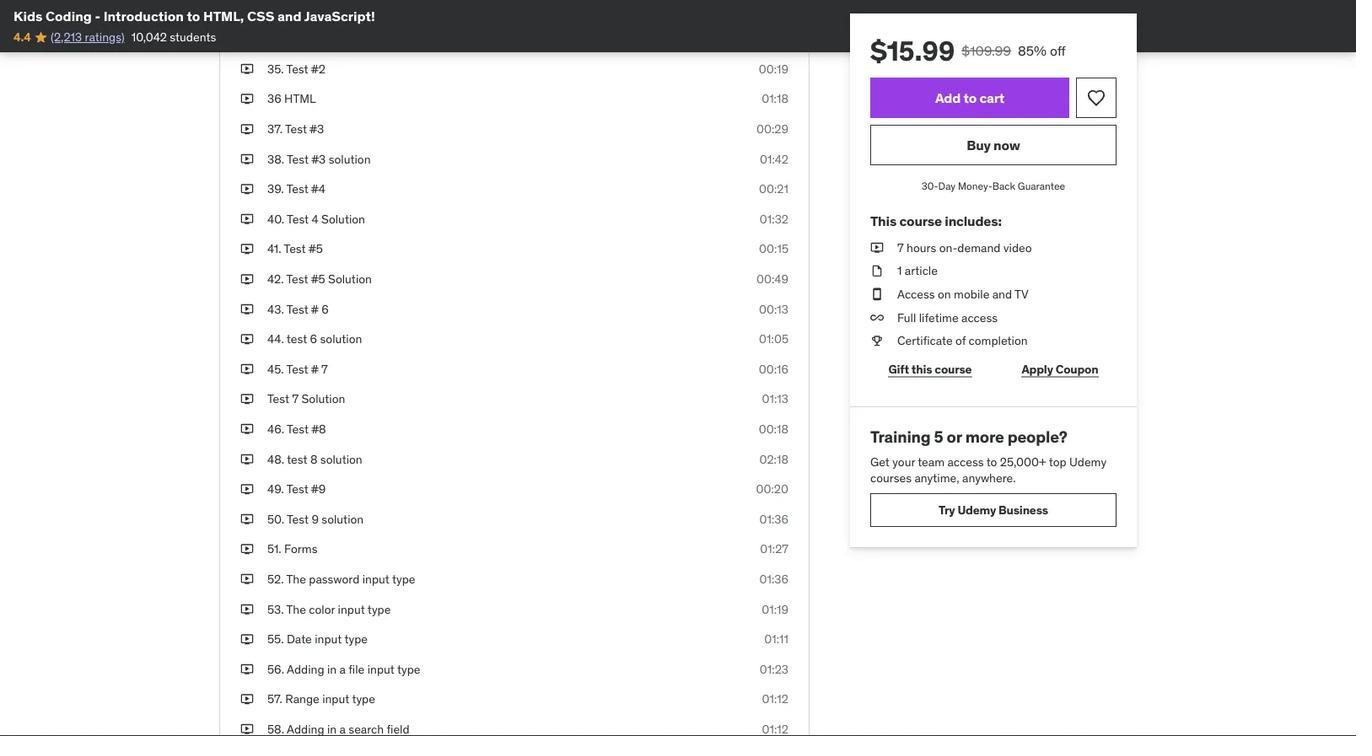 Task type: locate. For each thing, give the bounding box(es) containing it.
xsmall image left "37."
[[240, 121, 254, 137]]

solution
[[329, 151, 371, 167], [320, 332, 362, 347], [320, 452, 363, 467], [322, 512, 364, 527]]

gift this course
[[889, 362, 972, 377]]

1 horizontal spatial 7
[[322, 362, 328, 377]]

(2,213
[[51, 29, 82, 45]]

type
[[392, 572, 416, 587], [368, 602, 391, 617], [345, 632, 368, 647], [397, 662, 421, 677], [352, 692, 375, 707]]

xsmall image left "36"
[[240, 91, 254, 107]]

input right date
[[315, 632, 342, 647]]

html right "36"
[[284, 91, 316, 106]]

0 vertical spatial 01:36
[[760, 512, 789, 527]]

4.4
[[14, 29, 31, 45]]

the right 52.
[[286, 572, 306, 587]]

48. test 8 solution
[[267, 452, 363, 467]]

xsmall image for 53. the color input type
[[240, 601, 254, 618]]

01:23
[[760, 662, 789, 677]]

00:49
[[757, 271, 789, 287]]

training 5 or more people? get your team access to 25,000+ top udemy courses anytime, anywhere.
[[871, 427, 1107, 486]]

xsmall image left 49.
[[240, 481, 254, 498]]

access
[[898, 287, 935, 302]]

0 vertical spatial #3
[[310, 121, 324, 137]]

udemy right try
[[958, 503, 997, 518]]

test right "45."
[[287, 362, 308, 377]]

the for 53.
[[287, 602, 306, 617]]

0 vertical spatial the
[[286, 572, 306, 587]]

mobile
[[954, 287, 990, 302]]

1 vertical spatial the
[[287, 602, 306, 617]]

udemy right top
[[1070, 454, 1107, 469]]

solution right the "8"
[[320, 452, 363, 467]]

7 down the 44. test 6 solution
[[322, 362, 328, 377]]

to up anywhere.
[[987, 454, 998, 469]]

access down or at the bottom
[[948, 454, 984, 469]]

0 vertical spatial udemy
[[1070, 454, 1107, 469]]

# down the 44. test 6 solution
[[311, 362, 319, 377]]

to left cart at right top
[[964, 89, 977, 106]]

1 01:36 from the top
[[760, 512, 789, 527]]

solution up '#8'
[[302, 392, 345, 407]]

test for 48.
[[287, 452, 308, 467]]

37.
[[267, 121, 283, 137]]

test right 43.
[[287, 302, 309, 317]]

02:18
[[760, 452, 789, 467]]

0 vertical spatial and
[[278, 7, 302, 24]]

test left '#8'
[[287, 422, 309, 437]]

6 down 43. test # 6
[[310, 332, 317, 347]]

39. test #4
[[267, 181, 326, 197]]

test for 42.
[[286, 271, 308, 287]]

01:11
[[765, 632, 789, 647]]

0 vertical spatial html
[[284, 1, 316, 16]]

the for 52.
[[286, 572, 306, 587]]

45.
[[267, 362, 284, 377]]

2 vertical spatial to
[[987, 454, 998, 469]]

course up hours
[[900, 212, 942, 230]]

xsmall image for 57. range input type
[[240, 692, 254, 708]]

1 vertical spatial access
[[948, 454, 984, 469]]

43. test # 6
[[267, 302, 329, 317]]

1 horizontal spatial to
[[964, 89, 977, 106]]

test left #9
[[287, 482, 309, 497]]

#5 up 43. test # 6
[[311, 271, 325, 287]]

01:36
[[760, 512, 789, 527], [760, 572, 789, 587]]

this
[[871, 212, 897, 230]]

1 vertical spatial 7
[[322, 362, 328, 377]]

completion
[[969, 333, 1028, 348]]

1 vertical spatial #3
[[312, 151, 326, 167]]

test left 9 at the left
[[287, 512, 309, 527]]

30-
[[922, 179, 939, 192]]

solution down 43. test # 6
[[320, 332, 362, 347]]

#3 up 38. test #3 solution on the left top of the page
[[310, 121, 324, 137]]

38.
[[267, 151, 284, 167]]

0 vertical spatial #
[[311, 302, 319, 317]]

xsmall image left 33
[[240, 1, 254, 17]]

anytime,
[[915, 471, 960, 486]]

0 vertical spatial test
[[287, 332, 307, 347]]

xsmall image left 44.
[[240, 331, 254, 348]]

test left #4
[[287, 181, 309, 197]]

33
[[267, 1, 281, 16]]

xsmall image left 43.
[[240, 301, 254, 318]]

#3 for 38.
[[312, 151, 326, 167]]

2 horizontal spatial 7
[[898, 240, 904, 255]]

#5
[[309, 241, 323, 257], [311, 271, 325, 287]]

solution right 4
[[322, 211, 365, 227]]

test left #2
[[287, 61, 308, 76]]

1 article
[[898, 263, 938, 279]]

udemy inside training 5 or more people? get your team access to 25,000+ top udemy courses anytime, anywhere.
[[1070, 454, 1107, 469]]

xsmall image left 40.
[[240, 211, 254, 228]]

xsmall image left 48.
[[240, 451, 254, 468]]

1 vertical spatial to
[[964, 89, 977, 106]]

$15.99 $109.99 85% off
[[871, 34, 1066, 68]]

xsmall image
[[240, 151, 254, 167], [240, 241, 254, 258], [871, 263, 884, 279], [240, 271, 254, 288], [871, 286, 884, 303], [871, 309, 884, 326], [871, 333, 884, 349], [240, 361, 254, 378], [240, 391, 254, 408], [240, 421, 254, 438], [240, 541, 254, 558], [240, 571, 254, 588], [240, 601, 254, 618], [240, 631, 254, 648], [240, 662, 254, 678], [240, 692, 254, 708], [240, 722, 254, 737]]

certificate of completion
[[898, 333, 1028, 348]]

1 vertical spatial 6
[[310, 332, 317, 347]]

01:36 down 01:27
[[760, 572, 789, 587]]

html,
[[203, 7, 244, 24]]

off
[[1050, 42, 1066, 59]]

6 down the 42. test #5 solution
[[322, 302, 329, 317]]

0 vertical spatial course
[[900, 212, 942, 230]]

test for 50.
[[287, 512, 309, 527]]

access on mobile and tv
[[898, 287, 1029, 302]]

0 vertical spatial to
[[187, 7, 200, 24]]

9
[[312, 512, 319, 527]]

xsmall image left 39.
[[240, 181, 254, 197]]

solution
[[322, 211, 365, 227], [328, 271, 372, 287], [302, 392, 345, 407]]

0 vertical spatial #5
[[309, 241, 323, 257]]

53.
[[267, 602, 284, 617]]

test right 38.
[[287, 151, 309, 167]]

xsmall image for 41. test #5
[[240, 241, 254, 258]]

html right 33
[[284, 1, 316, 16]]

xsmall image for 52. the password input type
[[240, 571, 254, 588]]

-
[[95, 7, 101, 24]]

40.
[[267, 211, 284, 227]]

xsmall image for 37. test #3
[[240, 121, 254, 137]]

course down of
[[935, 362, 972, 377]]

xsmall image left 50.
[[240, 511, 254, 528]]

1 vertical spatial solution
[[328, 271, 372, 287]]

36
[[267, 91, 282, 106]]

on
[[938, 287, 952, 302]]

2 01:36 from the top
[[760, 572, 789, 587]]

udemy
[[1070, 454, 1107, 469], [958, 503, 997, 518]]

type down 52. the password input type
[[368, 602, 391, 617]]

xsmall image for 49. test #9
[[240, 481, 254, 498]]

7 up the 46. test #8
[[292, 392, 299, 407]]

01:42
[[760, 151, 789, 167]]

0 vertical spatial 7
[[898, 240, 904, 255]]

xsmall image for 38. test #3 solution
[[240, 151, 254, 167]]

access down mobile
[[962, 310, 998, 325]]

test left 4
[[287, 211, 309, 227]]

the
[[286, 572, 306, 587], [287, 602, 306, 617]]

test for 46.
[[287, 422, 309, 437]]

video
[[1004, 240, 1032, 255]]

00:18
[[759, 422, 789, 437]]

password
[[309, 572, 360, 587]]

# for 6
[[311, 302, 319, 317]]

#4
[[311, 181, 326, 197]]

0 vertical spatial 6
[[322, 302, 329, 317]]

1 vertical spatial #5
[[311, 271, 325, 287]]

test 7 solution
[[267, 392, 345, 407]]

a
[[340, 662, 346, 677]]

kids
[[14, 7, 43, 24]]

test right "37."
[[285, 121, 307, 137]]

1 vertical spatial test
[[287, 452, 308, 467]]

#5 down 40. test 4 solution
[[309, 241, 323, 257]]

xsmall image for 39. test #4
[[240, 181, 254, 197]]

test left the "8"
[[287, 452, 308, 467]]

html for 36 html
[[284, 91, 316, 106]]

students
[[170, 29, 216, 45]]

1 horizontal spatial udemy
[[1070, 454, 1107, 469]]

solution for 50. test 9 solution
[[322, 512, 364, 527]]

to up students
[[187, 7, 200, 24]]

test
[[287, 61, 308, 76], [285, 121, 307, 137], [287, 151, 309, 167], [287, 181, 309, 197], [287, 211, 309, 227], [284, 241, 306, 257], [286, 271, 308, 287], [287, 302, 309, 317], [287, 362, 308, 377], [267, 392, 289, 407], [287, 422, 309, 437], [287, 482, 309, 497], [287, 512, 309, 527]]

solution right 9 at the left
[[322, 512, 364, 527]]

0 vertical spatial solution
[[322, 211, 365, 227]]

(2,213 ratings)
[[51, 29, 125, 45]]

lifetime
[[920, 310, 959, 325]]

1 vertical spatial html
[[284, 91, 316, 106]]

6
[[322, 302, 329, 317], [310, 332, 317, 347]]

45. test # 7
[[267, 362, 328, 377]]

0 horizontal spatial 7
[[292, 392, 299, 407]]

2 horizontal spatial to
[[987, 454, 998, 469]]

test for 40.
[[287, 211, 309, 227]]

xsmall image for 45. test # 7
[[240, 361, 254, 378]]

the right 53.
[[287, 602, 306, 617]]

1 the from the top
[[286, 572, 306, 587]]

and
[[278, 7, 302, 24], [993, 287, 1013, 302]]

51.
[[267, 542, 282, 557]]

xsmall image left 35.
[[240, 61, 254, 77]]

7 left hours
[[898, 240, 904, 255]]

and right css
[[278, 7, 302, 24]]

solution up 40. test 4 solution
[[329, 151, 371, 167]]

solution up 43. test # 6
[[328, 271, 372, 287]]

01:36 up 01:27
[[760, 512, 789, 527]]

test for 44.
[[287, 332, 307, 347]]

anywhere.
[[963, 471, 1016, 486]]

50. test 9 solution
[[267, 512, 364, 527]]

test right 44.
[[287, 332, 307, 347]]

xsmall image
[[240, 1, 254, 17], [240, 61, 254, 77], [240, 91, 254, 107], [240, 121, 254, 137], [240, 181, 254, 197], [240, 211, 254, 228], [871, 240, 884, 256], [240, 301, 254, 318], [240, 331, 254, 348], [240, 451, 254, 468], [240, 481, 254, 498], [240, 511, 254, 528]]

10,042 students
[[131, 29, 216, 45]]

7 hours on-demand video
[[898, 240, 1032, 255]]

test right 42.
[[286, 271, 308, 287]]

and left tv
[[993, 287, 1013, 302]]

xsmall image for 43. test # 6
[[240, 301, 254, 318]]

buy now
[[967, 136, 1021, 153]]

0 horizontal spatial to
[[187, 7, 200, 24]]

test up 46.
[[267, 392, 289, 407]]

people?
[[1008, 427, 1068, 447]]

38. test #3 solution
[[267, 151, 371, 167]]

49. test #9
[[267, 482, 326, 497]]

#5 for 41.
[[309, 241, 323, 257]]

33 html
[[267, 1, 316, 16]]

add to cart
[[936, 89, 1005, 106]]

#3 up #4
[[312, 151, 326, 167]]

#
[[311, 302, 319, 317], [311, 362, 319, 377]]

test for 38.
[[287, 151, 309, 167]]

input right color
[[338, 602, 365, 617]]

50.
[[267, 512, 284, 527]]

#9
[[311, 482, 326, 497]]

0 horizontal spatial 6
[[310, 332, 317, 347]]

0 horizontal spatial udemy
[[958, 503, 997, 518]]

top
[[1050, 454, 1067, 469]]

53. the color input type
[[267, 602, 391, 617]]

1 vertical spatial #
[[311, 362, 319, 377]]

2 the from the top
[[287, 602, 306, 617]]

xsmall image for test 7 solution
[[240, 391, 254, 408]]

52. the password input type
[[267, 572, 416, 587]]

01:05
[[759, 332, 789, 347]]

01:36 for 52. the password input type
[[760, 572, 789, 587]]

49.
[[267, 482, 284, 497]]

test right 41.
[[284, 241, 306, 257]]

# up the 44. test 6 solution
[[311, 302, 319, 317]]

xsmall image down this in the right of the page
[[871, 240, 884, 256]]

#3 for 37.
[[310, 121, 324, 137]]

1 vertical spatial 01:36
[[760, 572, 789, 587]]

1 vertical spatial and
[[993, 287, 1013, 302]]

30-day money-back guarantee
[[922, 179, 1066, 192]]

adding
[[287, 662, 325, 677]]

guarantee
[[1018, 179, 1066, 192]]

try udemy business link
[[871, 494, 1117, 527]]



Task type: describe. For each thing, give the bounding box(es) containing it.
add to cart button
[[871, 78, 1070, 118]]

to inside training 5 or more people? get your team access to 25,000+ top udemy courses anytime, anywhere.
[[987, 454, 998, 469]]

44. test 6 solution
[[267, 332, 362, 347]]

type right file
[[397, 662, 421, 677]]

41. test #5
[[267, 241, 323, 257]]

solution for 42. test #5 solution
[[328, 271, 372, 287]]

01:13
[[762, 392, 789, 407]]

of
[[956, 333, 966, 348]]

42.
[[267, 271, 284, 287]]

xsmall image for 50. test 9 solution
[[240, 511, 254, 528]]

test for 49.
[[287, 482, 309, 497]]

$15.99
[[871, 34, 955, 68]]

try udemy business
[[939, 503, 1049, 518]]

coding
[[46, 7, 92, 24]]

test for 45.
[[287, 362, 308, 377]]

in
[[327, 662, 337, 677]]

1 horizontal spatial and
[[993, 287, 1013, 302]]

0 horizontal spatial and
[[278, 7, 302, 24]]

test for 43.
[[287, 302, 309, 317]]

01:12
[[762, 692, 789, 707]]

gift
[[889, 362, 910, 377]]

type up file
[[345, 632, 368, 647]]

#5 for 42.
[[311, 271, 325, 287]]

01:27
[[761, 542, 789, 557]]

00:29
[[757, 121, 789, 137]]

on-
[[940, 240, 958, 255]]

color
[[309, 602, 335, 617]]

test for 35.
[[287, 61, 308, 76]]

xsmall image for 51. forms
[[240, 541, 254, 558]]

xsmall image for 55. date input type
[[240, 631, 254, 648]]

00:19
[[759, 61, 789, 76]]

solution for 44. test 6 solution
[[320, 332, 362, 347]]

training
[[871, 427, 931, 447]]

0 vertical spatial access
[[962, 310, 998, 325]]

day
[[939, 179, 956, 192]]

date
[[287, 632, 312, 647]]

your
[[893, 454, 916, 469]]

1 vertical spatial udemy
[[958, 503, 997, 518]]

$109.99
[[962, 42, 1012, 59]]

#8
[[312, 422, 326, 437]]

40. test 4 solution
[[267, 211, 365, 227]]

55. date input type
[[267, 632, 368, 647]]

# for 7
[[311, 362, 319, 377]]

apply coupon
[[1022, 362, 1099, 377]]

00:16
[[759, 362, 789, 377]]

this
[[912, 362, 933, 377]]

this course includes:
[[871, 212, 1002, 230]]

1 horizontal spatial 6
[[322, 302, 329, 317]]

35. test #2
[[267, 61, 326, 76]]

apply
[[1022, 362, 1054, 377]]

javascript!
[[304, 7, 375, 24]]

57. range input type
[[267, 692, 375, 707]]

back
[[993, 179, 1016, 192]]

xsmall image for 40. test 4 solution
[[240, 211, 254, 228]]

xsmall image for 44. test 6 solution
[[240, 331, 254, 348]]

00:13
[[759, 302, 789, 317]]

solution for 38. test #3 solution
[[329, 151, 371, 167]]

5
[[935, 427, 944, 447]]

or
[[947, 427, 962, 447]]

55.
[[267, 632, 284, 647]]

44.
[[267, 332, 284, 347]]

demand
[[958, 240, 1001, 255]]

85%
[[1018, 42, 1047, 59]]

money-
[[959, 179, 993, 192]]

35.
[[267, 61, 284, 76]]

xsmall image for 33 html
[[240, 1, 254, 17]]

article
[[905, 263, 938, 279]]

xsmall image for 35. test #2
[[240, 61, 254, 77]]

test for 37.
[[285, 121, 307, 137]]

kids coding - introduction to html, css and javascript!
[[14, 7, 375, 24]]

4
[[312, 211, 319, 227]]

ratings)
[[85, 29, 125, 45]]

56.
[[267, 662, 284, 677]]

01:19
[[762, 602, 789, 617]]

1 vertical spatial course
[[935, 362, 972, 377]]

wishlist image
[[1087, 88, 1107, 108]]

2 vertical spatial solution
[[302, 392, 345, 407]]

#2
[[311, 61, 326, 76]]

try
[[939, 503, 956, 518]]

xsmall image for 42. test #5 solution
[[240, 271, 254, 288]]

type right password
[[392, 572, 416, 587]]

solution for 48. test 8 solution
[[320, 452, 363, 467]]

full lifetime access
[[898, 310, 998, 325]]

36 html
[[267, 91, 316, 106]]

type down file
[[352, 692, 375, 707]]

48.
[[267, 452, 284, 467]]

xsmall image for 36 html
[[240, 91, 254, 107]]

56. adding in a file input type
[[267, 662, 421, 677]]

52.
[[267, 572, 284, 587]]

add
[[936, 89, 961, 106]]

01:36 for 50. test 9 solution
[[760, 512, 789, 527]]

46. test #8
[[267, 422, 326, 437]]

get
[[871, 454, 890, 469]]

input down in
[[322, 692, 350, 707]]

input right password
[[363, 572, 390, 587]]

input right file
[[368, 662, 395, 677]]

xsmall image for 46. test #8
[[240, 421, 254, 438]]

full
[[898, 310, 917, 325]]

00:20
[[756, 482, 789, 497]]

43.
[[267, 302, 284, 317]]

test for 39.
[[287, 181, 309, 197]]

10,042
[[131, 29, 167, 45]]

test for 41.
[[284, 241, 306, 257]]

to inside button
[[964, 89, 977, 106]]

xsmall image for 48. test 8 solution
[[240, 451, 254, 468]]

buy
[[967, 136, 991, 153]]

hours
[[907, 240, 937, 255]]

html for 33 html
[[284, 1, 316, 16]]

forms
[[284, 542, 318, 557]]

gift this course link
[[871, 353, 991, 386]]

25,000+
[[1001, 454, 1047, 469]]

solution for 40. test 4 solution
[[322, 211, 365, 227]]

access inside training 5 or more people? get your team access to 25,000+ top udemy courses anytime, anywhere.
[[948, 454, 984, 469]]

includes:
[[945, 212, 1002, 230]]

tv
[[1015, 287, 1029, 302]]

2 vertical spatial 7
[[292, 392, 299, 407]]

00:21
[[759, 181, 789, 197]]

01:32
[[760, 211, 789, 227]]

xsmall image for 56. adding in a file input type
[[240, 662, 254, 678]]

team
[[918, 454, 945, 469]]



Task type: vqa. For each thing, say whether or not it's contained in the screenshot.
HTML corresponding to 33 HTML
yes



